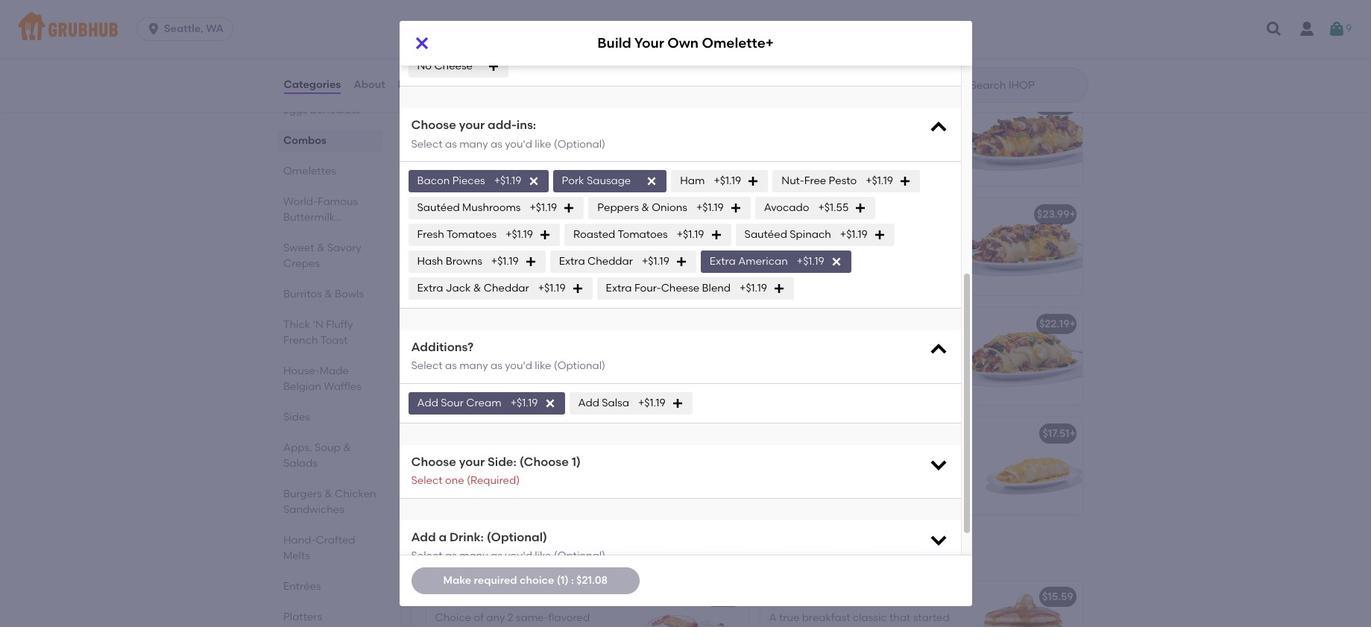 Task type: describe. For each thing, give the bounding box(es) containing it.
omelette down the pesto
[[820, 208, 868, 220]]

house-made belgian waffles
[[283, 365, 361, 393]]

world-famous pancake combo
[[435, 590, 599, 603]]

crepes
[[283, 257, 319, 270]]

ingredients.
[[769, 509, 828, 521]]

hash browns
[[417, 255, 482, 268]]

a
[[769, 611, 777, 624]]

world-famous buttermilk pancakes
[[423, 546, 705, 564]]

world- for world-famous buttermilk pancakes
[[423, 546, 477, 564]]

svg image inside seattle, wa button
[[146, 22, 161, 37]]

steak
[[788, 98, 818, 111]]

you'd for (optional)
[[505, 550, 532, 562]]

pancakes,
[[435, 626, 487, 627]]

sides
[[283, 411, 310, 424]]

$23.39 for big
[[703, 98, 736, 111]]

extra for extra four-cheese blend
[[606, 282, 632, 294]]

world- inside world-famous buttermilk pancakes sweet & savory crepes
[[283, 195, 317, 208]]

choosing
[[811, 478, 857, 491]]

+ for big steak omelette
[[1070, 98, 1076, 111]]

no
[[417, 60, 432, 72]]

bacon temptation omelette
[[435, 317, 580, 330]]

$22.19 for bacon temptation omelette
[[705, 317, 736, 330]]

$17.51 +
[[1043, 427, 1076, 440]]

$23.39 for colorado
[[703, 208, 736, 220]]

pancakes for world-famous buttermilk pancakes
[[628, 546, 705, 564]]

$23.99 + for colorado omelette
[[1037, 208, 1076, 220]]

nut-free pesto
[[782, 174, 857, 187]]

temptation
[[470, 317, 529, 330]]

roasted
[[544, 463, 583, 476]]

add sour cream
[[417, 396, 502, 409]]

add for sour
[[417, 396, 438, 409]]

add
[[856, 493, 877, 506]]

+$1.19 for add salsa
[[638, 396, 666, 409]]

no cheese
[[417, 60, 473, 72]]

(optional) inside choose your add-ins: select as many as you'd like (optional)
[[554, 138, 606, 150]]

are
[[886, 448, 903, 461]]

omelette right mushroom
[[880, 317, 929, 330]]

buttermilk for world-famous buttermilk pancakes
[[542, 546, 624, 564]]

(optional) down seasonal
[[487, 530, 547, 544]]

:
[[571, 574, 574, 587]]

mushrooms
[[462, 201, 521, 214]]

side:
[[488, 455, 517, 469]]

french
[[283, 334, 318, 347]]

1 horizontal spatial omelettes
[[423, 53, 504, 72]]

tomatoes for roasted tomatoes
[[618, 228, 668, 241]]

start
[[769, 478, 794, 491]]

+$1.19 for sautéed mushrooms
[[530, 201, 557, 214]]

bacon for bacon temptation omelette
[[435, 317, 468, 330]]

only
[[791, 448, 811, 461]]

as up the bacon pieces
[[445, 138, 457, 150]]

our
[[849, 626, 866, 627]]

add for salsa
[[578, 396, 599, 409]]

ham
[[680, 174, 705, 187]]

0 horizontal spatial omelettes
[[283, 165, 336, 177]]

onions
[[652, 201, 687, 214]]

+$1.19 for extra four-cheese blend
[[740, 282, 767, 294]]

sausage
[[587, 174, 631, 187]]

original
[[769, 590, 810, 603]]

9 button
[[1328, 16, 1352, 43]]

1 horizontal spatial 2
[[550, 626, 556, 627]]

hand-crafted melts
[[283, 534, 355, 562]]

+ for colorado omelette
[[1070, 208, 1076, 220]]

(optional) inside additions? select as many as you'd like (optional)
[[554, 360, 606, 372]]

cheese
[[769, 493, 805, 506]]

select inside additions? select as many as you'd like (optional)
[[411, 360, 443, 372]]

+ for chicken fajita omelette
[[736, 208, 742, 220]]

svg image inside 9 "button"
[[1328, 20, 1346, 38]]

+$1.19 for fresh tomatoes
[[506, 228, 533, 241]]

omelette+
[[702, 35, 774, 52]]

reviews
[[398, 78, 439, 91]]

colorado omelette image
[[970, 198, 1082, 295]]

1 vertical spatial with
[[472, 493, 494, 506]]

poblano
[[466, 98, 508, 111]]

true
[[779, 611, 800, 624]]

blend for jack & cheddar blend
[[697, 33, 725, 45]]

your
[[634, 35, 664, 52]]

choose for choose your side:  (choose 1)
[[411, 455, 456, 469]]

flavored
[[548, 611, 590, 624]]

wa
[[206, 22, 224, 35]]

tomatoes for fresh tomatoes
[[447, 228, 497, 241]]

(choose
[[519, 455, 569, 469]]

$23.99 + for big steak omelette
[[1037, 98, 1076, 111]]

chicken inside the burgers & chicken sandwiches
[[334, 488, 376, 500]]

choice
[[520, 574, 554, 587]]

avocado.
[[573, 478, 621, 491]]

same-
[[516, 611, 548, 624]]

1 vertical spatial spinach
[[769, 317, 811, 330]]

mushrooms,
[[479, 463, 541, 476]]

thick 'n fluffy french toast
[[283, 318, 353, 347]]

fluffy
[[326, 318, 353, 331]]

world-famous buttermilk pancakes sweet & savory crepes
[[283, 195, 361, 270]]

original buttermilk pancakes - (full stack)
[[769, 590, 985, 603]]

+$1.19 for extra jack & cheddar
[[538, 282, 566, 294]]

a
[[439, 530, 447, 544]]

0 vertical spatial and
[[830, 463, 850, 476]]

served
[[435, 493, 470, 506]]

crafted
[[315, 534, 355, 547]]

about button
[[353, 58, 386, 112]]

cream
[[466, 396, 502, 409]]

house-
[[283, 365, 319, 377]]

pesto
[[532, 478, 561, 491]]

$23.39 + for colorado omelette
[[703, 208, 742, 220]]

spicy
[[435, 98, 463, 111]]

your inside choose your add-ins: select as many as you'd like (optional)
[[459, 118, 485, 132]]

1 horizontal spatial free
[[510, 478, 530, 491]]

american
[[738, 255, 788, 268]]

& left mushroom
[[814, 317, 822, 330]]

0 vertical spatial spinach
[[790, 228, 831, 241]]

sautéed for sautéed spinach
[[745, 228, 787, 241]]

+$1.19 for ham
[[714, 174, 741, 187]]

pancakes for world-famous buttermilk pancakes sweet & savory crepes
[[283, 227, 332, 239]]

0 vertical spatial free
[[468, 448, 488, 461]]

big steak omelette image
[[970, 88, 1082, 185]]

as up cream
[[491, 360, 502, 372]]

made
[[319, 365, 348, 377]]

+$1.19 for extra cheddar
[[642, 255, 669, 268]]

fluffy,
[[868, 626, 895, 627]]

spinach & mushroom omelette
[[769, 317, 929, 330]]

it
[[769, 626, 776, 627]]

spicy poblano omelette image
[[636, 88, 748, 185]]

$23.39 + for big steak omelette
[[703, 98, 742, 111]]

+$1.19 for hash browns
[[491, 255, 519, 268]]

avocado toast image
[[636, 0, 748, 23]]

1 horizontal spatial cheese
[[661, 282, 700, 294]]

& left bowls
[[324, 288, 332, 300]]

platters
[[283, 611, 322, 623]]

spinach & mushroom omelette image
[[970, 308, 1082, 405]]

your inside choose your side:  (choose 1) select one (required)
[[459, 455, 485, 469]]

of inside choice of any 2 same-flavored pancakes, served with 2 eggs* you
[[474, 611, 484, 624]]

reviews button
[[397, 58, 440, 112]]

omelette for big steak omelette
[[820, 98, 868, 111]]

& right build
[[638, 33, 646, 45]]

world- for world-famous pancake combo
[[435, 590, 470, 603]]

combos
[[283, 134, 326, 147]]

choose your add-ins: select as many as you'd like (optional)
[[411, 118, 606, 150]]

spicy poblano omelette
[[435, 98, 559, 111]]

& inside world-famous buttermilk pancakes sweet & savory crepes
[[316, 242, 324, 254]]

main navigation navigation
[[0, 0, 1371, 58]]

build
[[597, 35, 631, 52]]

own
[[668, 35, 699, 52]]

& left onions
[[642, 201, 649, 214]]

famous inside world-famous buttermilk pancakes sweet & savory crepes
[[317, 195, 358, 208]]

as down additions?
[[445, 360, 457, 372]]

pork sausage
[[562, 174, 631, 187]]

hash
[[417, 255, 443, 268]]

categories button
[[283, 58, 342, 112]]

bacon for bacon pieces
[[417, 174, 450, 187]]

$17.51
[[1043, 427, 1070, 440]]

fresh tomatoes
[[417, 228, 497, 241]]

as down add-
[[491, 138, 502, 150]]

$23.99 for colorado omelette
[[1037, 208, 1070, 220]]

0 horizontal spatial and
[[808, 493, 828, 506]]

then
[[831, 493, 854, 506]]

bacon temptation omelette image
[[636, 308, 748, 405]]

sour
[[441, 396, 464, 409]]

tools
[[814, 448, 838, 461]]

famous for world-famous buttermilk pancakes
[[477, 546, 538, 564]]

(optional) up :
[[554, 550, 606, 562]]

add a drink: (optional) select as many as you'd like (optional)
[[411, 530, 606, 562]]

1 vertical spatial favorite
[[904, 493, 942, 506]]

$22.19 + for spinach & mushroom omelette
[[1039, 317, 1076, 330]]

cheese for four-
[[801, 33, 840, 45]]

savory
[[327, 242, 361, 254]]

burgers
[[283, 488, 322, 500]]

(full
[[928, 590, 950, 603]]

melts
[[283, 550, 310, 562]]

any
[[486, 611, 505, 624]]

build your own omelette+
[[597, 35, 774, 52]]



Task type: vqa. For each thing, say whether or not it's contained in the screenshot.


Task type: locate. For each thing, give the bounding box(es) containing it.
1 vertical spatial of
[[837, 626, 847, 627]]

pork
[[562, 174, 584, 187]]

extra american
[[710, 255, 788, 268]]

free
[[804, 174, 826, 187]]

eggs benedicts
[[283, 104, 360, 116]]

original buttermilk pancakes - (full stack) image
[[970, 581, 1082, 627]]

+$1.19 up extra four-cheese blend
[[642, 255, 669, 268]]

omelettes down combos
[[283, 165, 336, 177]]

like down bacon temptation omelette
[[535, 360, 551, 372]]

famous for world-famous pancake combo
[[470, 590, 510, 603]]

+$1.19 down chicken fajita omelette
[[506, 228, 533, 241]]

colorado
[[769, 208, 818, 220]]

belgian
[[283, 380, 321, 393]]

chicken fajita omelette image
[[636, 198, 748, 295]]

and down by
[[808, 493, 828, 506]]

+ for spicy poblano omelette
[[736, 98, 742, 111]]

extra for extra american
[[710, 255, 736, 268]]

4 select from the top
[[411, 550, 443, 562]]

all.
[[778, 626, 793, 627]]

3 select from the top
[[411, 474, 443, 487]]

pancakes inside world-famous buttermilk pancakes sweet & savory crepes
[[283, 227, 332, 239]]

0 vertical spatial $23.39
[[703, 98, 736, 111]]

& down browns
[[473, 282, 481, 294]]

& inside apps, soup & salads
[[343, 441, 351, 454]]

2 up served
[[508, 611, 513, 624]]

many down drink: at the bottom left of page
[[459, 550, 488, 562]]

2 vertical spatial many
[[459, 550, 488, 562]]

like inside additions? select as many as you'd like (optional)
[[535, 360, 551, 372]]

2 $23.99 from the top
[[1037, 208, 1070, 220]]

1 vertical spatial cheese
[[434, 60, 473, 72]]

like down ins:
[[535, 138, 551, 150]]

of left any at the left
[[474, 611, 484, 624]]

1 $23.39 + from the top
[[703, 98, 742, 111]]

tomatoes down peppers & onions
[[618, 228, 668, 241]]

buttermilk up breakfast
[[813, 590, 866, 603]]

(1)
[[557, 574, 569, 587]]

1 vertical spatial many
[[459, 360, 488, 372]]

1 choose from the top
[[411, 118, 456, 132]]

2 vertical spatial with
[[526, 626, 547, 627]]

+ for spinach & mushroom omelette
[[1070, 317, 1076, 330]]

& right soup
[[343, 441, 351, 454]]

bacon left pieces
[[417, 174, 450, 187]]

+$1.19 down ham
[[696, 201, 724, 214]]

extra for extra cheddar
[[559, 255, 585, 268]]

world-famous pancake combo image
[[636, 581, 748, 627]]

1 horizontal spatial sautéed
[[745, 228, 787, 241]]

chicken fajita omelette
[[435, 208, 560, 220]]

started
[[913, 611, 950, 624]]

stack)
[[952, 590, 985, 603]]

you'd down ins:
[[505, 138, 532, 150]]

many for add-
[[459, 138, 488, 150]]

1 $23.39 from the top
[[703, 98, 736, 111]]

+$1.19 for nut-free pesto
[[866, 174, 893, 187]]

1 vertical spatial free
[[510, 478, 530, 491]]

Search IHOP search field
[[969, 78, 1083, 92]]

1 many from the top
[[459, 138, 488, 150]]

+$1.19 right salsa
[[638, 396, 666, 409]]

0 vertical spatial chicken
[[435, 208, 477, 220]]

add left the sour
[[417, 396, 438, 409]]

1 vertical spatial like
[[535, 360, 551, 372]]

+$1.19 down extra american
[[740, 282, 767, 294]]

sautéed mushrooms
[[417, 201, 521, 214]]

add left salsa
[[578, 396, 599, 409]]

with down '(required)'
[[472, 493, 494, 506]]

2 vertical spatial buttermilk
[[813, 590, 866, 603]]

1 you'd from the top
[[505, 138, 532, 150]]

as down a
[[445, 550, 457, 562]]

many down add-
[[459, 138, 488, 150]]

pancakes up world-famous pancake combo image
[[628, 546, 705, 564]]

four-
[[775, 33, 801, 45], [634, 282, 661, 294]]

that
[[890, 611, 911, 624]]

0 horizontal spatial pancakes
[[283, 227, 332, 239]]

+$1.19 right cream
[[510, 396, 538, 409]]

cage-free egg white omelette with sautéed mushrooms, roasted cherry tomatoes, nut-free pesto & avocado. served with seasonal fresh fruit.
[[435, 448, 621, 506]]

2 vertical spatial cheese
[[661, 282, 700, 294]]

$23.99 +
[[1037, 98, 1076, 111], [1037, 208, 1076, 220]]

2 like from the top
[[535, 360, 551, 372]]

omelette up ins:
[[511, 98, 559, 111]]

0 horizontal spatial jack
[[446, 282, 471, 294]]

0 vertical spatial of
[[474, 611, 484, 624]]

0 vertical spatial required
[[841, 448, 883, 461]]

extra down the roasted
[[559, 255, 585, 268]]

spinach down colorado omelette
[[790, 228, 831, 241]]

1 vertical spatial $23.39 +
[[703, 208, 742, 220]]

$23.99 for big steak omelette
[[1037, 98, 1070, 111]]

svg image
[[1265, 20, 1283, 38], [146, 22, 161, 37], [528, 175, 540, 187], [855, 202, 867, 214], [539, 229, 551, 241], [710, 229, 722, 241], [675, 256, 687, 268], [928, 339, 949, 360], [672, 397, 684, 409], [928, 529, 949, 550]]

chicken up fresh tomatoes on the left
[[435, 208, 477, 220]]

five
[[816, 626, 834, 627]]

about
[[354, 78, 385, 91]]

add inside add a drink: (optional) select as many as you'd like (optional)
[[411, 530, 436, 544]]

$22.19 for spinach & mushroom omelette
[[1039, 317, 1070, 330]]

omelettes up spicy
[[423, 53, 504, 72]]

famous up savory
[[317, 195, 358, 208]]

sautéed
[[417, 201, 460, 214], [745, 228, 787, 241]]

choose inside choose your side:  (choose 1) select one (required)
[[411, 455, 456, 469]]

2 you'd from the top
[[505, 360, 532, 372]]

0 horizontal spatial tomatoes
[[447, 228, 497, 241]]

combo
[[560, 590, 599, 603]]

cage-free egg white omelette with sautéed mushrooms, roasted cherry tomatoes, nut-free pesto & avocado. served with seasonal fresh fruit. button
[[426, 417, 748, 514]]

0 horizontal spatial of
[[474, 611, 484, 624]]

0 vertical spatial with
[[590, 448, 612, 461]]

1 vertical spatial choose
[[411, 455, 456, 469]]

add
[[417, 396, 438, 409], [578, 396, 599, 409], [411, 530, 436, 544]]

select inside add a drink: (optional) select as many as you'd like (optional)
[[411, 550, 443, 562]]

eggs
[[283, 104, 308, 116]]

& up sandwiches at the bottom of the page
[[324, 488, 332, 500]]

thick
[[283, 318, 310, 331]]

0 horizontal spatial four-
[[634, 282, 661, 294]]

+$1.19 for bacon pieces
[[494, 174, 522, 187]]

free left egg
[[468, 448, 488, 461]]

+$1.19 right fajita
[[530, 201, 557, 214]]

2 horizontal spatial cheese
[[801, 33, 840, 45]]

famous up make required choice (1) : $21.08 in the left of the page
[[477, 546, 538, 564]]

0 vertical spatial many
[[459, 138, 488, 150]]

tomatoes down sautéed mushrooms
[[447, 228, 497, 241]]

1 vertical spatial famous
[[477, 546, 538, 564]]

0 vertical spatial four-
[[775, 33, 801, 45]]

0 horizontal spatial buttermilk
[[283, 211, 335, 224]]

select down a
[[411, 550, 443, 562]]

2 $22.19 from the left
[[1039, 317, 1070, 330]]

peppers
[[598, 201, 639, 214]]

1 vertical spatial required
[[474, 574, 517, 587]]

required inside the only tools required are silverware... and your imagination. start by choosing your favorite cheese and then add your favorite ingredients.
[[841, 448, 883, 461]]

0 vertical spatial bacon
[[417, 174, 450, 187]]

like up the choice
[[535, 550, 551, 562]]

search icon image
[[947, 76, 964, 94]]

four- down roasted tomatoes
[[634, 282, 661, 294]]

buttermilk up $21.08
[[542, 546, 624, 564]]

0 vertical spatial choose
[[411, 118, 456, 132]]

0 vertical spatial 2
[[508, 611, 513, 624]]

you'd up make required choice (1) : $21.08 in the left of the page
[[505, 550, 532, 562]]

1 select from the top
[[411, 138, 443, 150]]

$23.99
[[1037, 98, 1070, 111], [1037, 208, 1070, 220]]

the
[[769, 448, 788, 461]]

1 horizontal spatial of
[[837, 626, 847, 627]]

+$1.19 right browns
[[491, 255, 519, 268]]

1 horizontal spatial jack
[[611, 33, 636, 45]]

1 vertical spatial chicken
[[334, 488, 376, 500]]

the only tools required are silverware... and your imagination. start by choosing your favorite cheese and then add your favorite ingredients.
[[769, 448, 942, 521]]

cherry
[[585, 463, 617, 476]]

omelette right temptation
[[532, 317, 580, 330]]

cheese up bacon temptation omelette image
[[661, 282, 700, 294]]

0 vertical spatial cheese
[[801, 33, 840, 45]]

and up "choosing"
[[830, 463, 850, 476]]

select inside choose your add-ins: select as many as you'd like (optional)
[[411, 138, 443, 150]]

waffles
[[323, 380, 361, 393]]

2 horizontal spatial pancakes
[[868, 590, 919, 603]]

seattle,
[[164, 22, 203, 35]]

1 horizontal spatial required
[[841, 448, 883, 461]]

1 horizontal spatial pancakes
[[628, 546, 705, 564]]

+$1.19 down extra cheddar
[[538, 282, 566, 294]]

0 horizontal spatial with
[[472, 493, 494, 506]]

omelette for bacon temptation omelette
[[532, 317, 580, 330]]

pancakes up the sweet
[[283, 227, 332, 239]]

1 horizontal spatial tomatoes
[[618, 228, 668, 241]]

pancake
[[513, 590, 558, 603]]

1 vertical spatial $23.99 +
[[1037, 208, 1076, 220]]

0 vertical spatial like
[[535, 138, 551, 150]]

jack & cheddar blend
[[611, 33, 725, 45]]

by
[[796, 478, 809, 491]]

+$1.19 for sautéed spinach
[[840, 228, 868, 241]]

1 horizontal spatial and
[[830, 463, 850, 476]]

blend for extra four-cheese blend
[[702, 282, 731, 294]]

of inside a true breakfast classic that started it all. get five of our fluffy, world
[[837, 626, 847, 627]]

1 horizontal spatial with
[[526, 626, 547, 627]]

many inside choose your add-ins: select as many as you'd like (optional)
[[459, 138, 488, 150]]

+$1.19 down sautéed spinach
[[797, 255, 824, 268]]

big
[[769, 98, 786, 111]]

1 vertical spatial $23.99
[[1037, 208, 1070, 220]]

(required)
[[467, 474, 520, 487]]

1 vertical spatial and
[[808, 493, 828, 506]]

make required choice (1) : $21.08
[[443, 574, 608, 587]]

many
[[459, 138, 488, 150], [459, 360, 488, 372], [459, 550, 488, 562]]

0 vertical spatial buttermilk
[[283, 211, 335, 224]]

2 vertical spatial like
[[535, 550, 551, 562]]

free up seasonal
[[510, 478, 530, 491]]

$23.39 + down ham
[[703, 208, 742, 220]]

omelette for chicken fajita omelette
[[511, 208, 560, 220]]

extra down hash
[[417, 282, 443, 294]]

0 vertical spatial famous
[[317, 195, 358, 208]]

many for drink:
[[459, 550, 488, 562]]

chicken up sandwiches at the bottom of the page
[[334, 488, 376, 500]]

make
[[443, 574, 471, 587]]

0 horizontal spatial 2
[[508, 611, 513, 624]]

jack left 'own'
[[611, 33, 636, 45]]

0 vertical spatial omelettes
[[423, 53, 504, 72]]

fresh
[[417, 228, 444, 241]]

world- down a
[[423, 546, 477, 564]]

choose down spicy
[[411, 118, 456, 132]]

1 vertical spatial $23.39
[[703, 208, 736, 220]]

avocado
[[764, 201, 809, 214]]

bacon
[[417, 174, 450, 187], [435, 317, 468, 330]]

of left our
[[837, 626, 847, 627]]

0 vertical spatial $23.99 +
[[1037, 98, 1076, 111]]

2 $22.19 + from the left
[[1039, 317, 1076, 330]]

1 vertical spatial buttermilk
[[542, 546, 624, 564]]

choice
[[435, 611, 471, 624]]

entrées
[[283, 580, 321, 593]]

2 $23.99 + from the top
[[1037, 208, 1076, 220]]

you'd for ins:
[[505, 138, 532, 150]]

choose for choose your add-ins:
[[411, 118, 456, 132]]

four-cheese blend
[[775, 33, 871, 45]]

0 horizontal spatial free
[[468, 448, 488, 461]]

1 horizontal spatial chicken
[[435, 208, 477, 220]]

1 horizontal spatial buttermilk
[[542, 546, 624, 564]]

many inside additions? select as many as you'd like (optional)
[[459, 360, 488, 372]]

+ for bacon temptation omelette
[[736, 317, 742, 330]]

add for a
[[411, 530, 436, 544]]

burritos & bowls
[[283, 288, 363, 300]]

+$1.19 for extra american
[[797, 255, 824, 268]]

1 $22.19 from the left
[[705, 317, 736, 330]]

spinach left mushroom
[[769, 317, 811, 330]]

+$1.19 for roasted tomatoes
[[677, 228, 704, 241]]

+$1.19 right the pesto
[[866, 174, 893, 187]]

with up cherry
[[590, 448, 612, 461]]

sautéed for sautéed mushrooms
[[417, 201, 460, 214]]

world- up the sweet
[[283, 195, 317, 208]]

0 vertical spatial favorite
[[884, 478, 923, 491]]

2 $23.39 from the top
[[703, 208, 736, 220]]

choice of any 2 same-flavored pancakes, served with 2 eggs* you
[[435, 611, 619, 627]]

served
[[490, 626, 524, 627]]

0 horizontal spatial required
[[474, 574, 517, 587]]

$23.39 left big
[[703, 98, 736, 111]]

eggs*
[[558, 626, 587, 627]]

jack
[[611, 33, 636, 45], [446, 282, 471, 294]]

burgers & chicken sandwiches
[[283, 488, 376, 516]]

sweet
[[283, 242, 314, 254]]

like inside add a drink: (optional) select as many as you'd like (optional)
[[535, 550, 551, 562]]

$23.39 down ham
[[703, 208, 736, 220]]

+$1.19 up mushrooms
[[494, 174, 522, 187]]

build your own omelette+ image
[[970, 417, 1082, 514]]

1 vertical spatial 2
[[550, 626, 556, 627]]

pancakes up that
[[868, 590, 919, 603]]

big steak omelette
[[769, 98, 868, 111]]

with down 'same-'
[[526, 626, 547, 627]]

1 vertical spatial world-
[[423, 546, 477, 564]]

favorite
[[884, 478, 923, 491], [904, 493, 942, 506]]

like inside choose your add-ins: select as many as you'd like (optional)
[[535, 138, 551, 150]]

extra left american
[[710, 255, 736, 268]]

0 vertical spatial world-
[[283, 195, 317, 208]]

2 $23.39 + from the top
[[703, 208, 742, 220]]

0 vertical spatial $23.39 +
[[703, 98, 742, 111]]

2 choose from the top
[[411, 455, 456, 469]]

$22.19 + for bacon temptation omelette
[[705, 317, 742, 330]]

2 many from the top
[[459, 360, 488, 372]]

extra for extra jack & cheddar
[[417, 282, 443, 294]]

1 horizontal spatial four-
[[775, 33, 801, 45]]

like for choose your add-ins:
[[535, 138, 551, 150]]

3 like from the top
[[535, 550, 551, 562]]

omelette right steak
[[820, 98, 868, 111]]

nut-
[[782, 174, 804, 187]]

add left a
[[411, 530, 436, 544]]

1 tomatoes from the left
[[447, 228, 497, 241]]

roasted tomatoes
[[573, 228, 668, 241]]

2 vertical spatial famous
[[470, 590, 510, 603]]

choose
[[411, 118, 456, 132], [411, 455, 456, 469]]

you'd inside add a drink: (optional) select as many as you'd like (optional)
[[505, 550, 532, 562]]

3 many from the top
[[459, 550, 488, 562]]

cheese for no
[[434, 60, 473, 72]]

2 vertical spatial pancakes
[[868, 590, 919, 603]]

cage-
[[435, 448, 468, 461]]

omelette for spicy poblano omelette
[[511, 98, 559, 111]]

+
[[736, 98, 742, 111], [1070, 98, 1076, 111], [736, 208, 742, 220], [1070, 208, 1076, 220], [736, 317, 742, 330], [1070, 317, 1076, 330], [1070, 427, 1076, 440]]

(optional) up pork
[[554, 138, 606, 150]]

(optional)
[[554, 138, 606, 150], [554, 360, 606, 372], [487, 530, 547, 544], [554, 550, 606, 562]]

1 horizontal spatial $22.19
[[1039, 317, 1070, 330]]

1 vertical spatial pancakes
[[628, 546, 705, 564]]

+$1.19 down +$1.55
[[840, 228, 868, 241]]

2 horizontal spatial with
[[590, 448, 612, 461]]

2 horizontal spatial buttermilk
[[813, 590, 866, 603]]

svg image
[[1328, 20, 1346, 38], [740, 34, 752, 46], [413, 34, 431, 52], [488, 60, 500, 72], [928, 117, 949, 138], [646, 175, 658, 187], [747, 175, 759, 187], [899, 175, 911, 187], [563, 202, 575, 214], [730, 202, 742, 214], [874, 229, 886, 241], [525, 256, 537, 268], [830, 256, 842, 268], [572, 283, 584, 294], [773, 283, 785, 294], [544, 397, 556, 409], [928, 454, 949, 475]]

omelette
[[511, 98, 559, 111], [820, 98, 868, 111], [511, 208, 560, 220], [820, 208, 868, 220], [532, 317, 580, 330], [880, 317, 929, 330]]

choose inside choose your add-ins: select as many as you'd like (optional)
[[411, 118, 456, 132]]

0 horizontal spatial $22.19
[[705, 317, 736, 330]]

1 horizontal spatial $22.19 +
[[1039, 317, 1076, 330]]

0 vertical spatial you'd
[[505, 138, 532, 150]]

choose up one
[[411, 455, 456, 469]]

jack down browns
[[446, 282, 471, 294]]

2 vertical spatial you'd
[[505, 550, 532, 562]]

sautéed up fresh
[[417, 201, 460, 214]]

buttermilk
[[283, 211, 335, 224], [542, 546, 624, 564], [813, 590, 866, 603]]

& inside 'cage-free egg white omelette with sautéed mushrooms, roasted cherry tomatoes, nut-free pesto & avocado. served with seasonal fresh fruit.'
[[563, 478, 571, 491]]

roasted
[[573, 228, 615, 241]]

0 horizontal spatial cheese
[[434, 60, 473, 72]]

0 horizontal spatial $22.19 +
[[705, 317, 742, 330]]

sautéed up american
[[745, 228, 787, 241]]

3 you'd from the top
[[505, 550, 532, 562]]

extra down extra cheddar
[[606, 282, 632, 294]]

pesto
[[829, 174, 857, 187]]

select up the bacon pieces
[[411, 138, 443, 150]]

apps, soup & salads
[[283, 441, 351, 470]]

1 vertical spatial you'd
[[505, 360, 532, 372]]

0 vertical spatial sautéed
[[417, 201, 460, 214]]

1 vertical spatial four-
[[634, 282, 661, 294]]

$23.39 + left big
[[703, 98, 742, 111]]

&
[[638, 33, 646, 45], [642, 201, 649, 214], [316, 242, 324, 254], [473, 282, 481, 294], [324, 288, 332, 300], [814, 317, 822, 330], [343, 441, 351, 454], [563, 478, 571, 491], [324, 488, 332, 500]]

0 vertical spatial $23.99
[[1037, 98, 1070, 111]]

famous up any at the left
[[470, 590, 510, 603]]

2 select from the top
[[411, 360, 443, 372]]

cheese right no
[[434, 60, 473, 72]]

required up the world-famous pancake combo
[[474, 574, 517, 587]]

like for add a drink: (optional)
[[535, 550, 551, 562]]

pesto veggie egg white omelette image
[[636, 417, 748, 514]]

required left are
[[841, 448, 883, 461]]

0 vertical spatial pancakes
[[283, 227, 332, 239]]

seasonal
[[496, 493, 541, 506]]

2 down flavored
[[550, 626, 556, 627]]

1 like from the top
[[535, 138, 551, 150]]

as up make required choice (1) : $21.08 in the left of the page
[[491, 550, 502, 562]]

select left one
[[411, 474, 443, 487]]

buttermilk for world-famous buttermilk pancakes sweet & savory crepes
[[283, 211, 335, 224]]

of
[[474, 611, 484, 624], [837, 626, 847, 627]]

add-
[[488, 118, 517, 132]]

0 horizontal spatial chicken
[[334, 488, 376, 500]]

you'd down bacon temptation omelette
[[505, 360, 532, 372]]

+$1.19 for peppers & onions
[[696, 201, 724, 214]]

0 vertical spatial jack
[[611, 33, 636, 45]]

select inside choose your side:  (choose 1) select one (required)
[[411, 474, 443, 487]]

2 vertical spatial world-
[[435, 590, 470, 603]]

1 $23.99 from the top
[[1037, 98, 1070, 111]]

+$1.19 for add sour cream
[[510, 396, 538, 409]]

1 $22.19 + from the left
[[705, 317, 742, 330]]

as
[[445, 138, 457, 150], [491, 138, 502, 150], [445, 360, 457, 372], [491, 360, 502, 372], [445, 550, 457, 562], [491, 550, 502, 562]]

four- right omelette+
[[775, 33, 801, 45]]

you'd inside choose your add-ins: select as many as you'd like (optional)
[[505, 138, 532, 150]]

0 horizontal spatial sautéed
[[417, 201, 460, 214]]

1 vertical spatial jack
[[446, 282, 471, 294]]

2 tomatoes from the left
[[618, 228, 668, 241]]

2
[[508, 611, 513, 624], [550, 626, 556, 627]]

1 vertical spatial omelettes
[[283, 165, 336, 177]]

& down roasted
[[563, 478, 571, 491]]

(optional) up add salsa
[[554, 360, 606, 372]]

omelette right fajita
[[511, 208, 560, 220]]

world- down make
[[435, 590, 470, 603]]

tomatoes,
[[435, 478, 487, 491]]

you'd inside additions? select as many as you'd like (optional)
[[505, 360, 532, 372]]

burritos
[[283, 288, 322, 300]]

many inside add a drink: (optional) select as many as you'd like (optional)
[[459, 550, 488, 562]]

1 $23.99 + from the top
[[1037, 98, 1076, 111]]

with inside choice of any 2 same-flavored pancakes, served with 2 eggs* you
[[526, 626, 547, 627]]

1 vertical spatial sautéed
[[745, 228, 787, 241]]

& right the sweet
[[316, 242, 324, 254]]

buttermilk inside world-famous buttermilk pancakes sweet & savory crepes
[[283, 211, 335, 224]]

$15.59
[[1042, 590, 1073, 603]]

bacon up additions?
[[435, 317, 468, 330]]

& inside the burgers & chicken sandwiches
[[324, 488, 332, 500]]

bacon pieces
[[417, 174, 485, 187]]

classic
[[853, 611, 887, 624]]

your
[[459, 118, 485, 132], [459, 455, 485, 469], [853, 463, 875, 476], [860, 478, 882, 491], [879, 493, 901, 506]]



